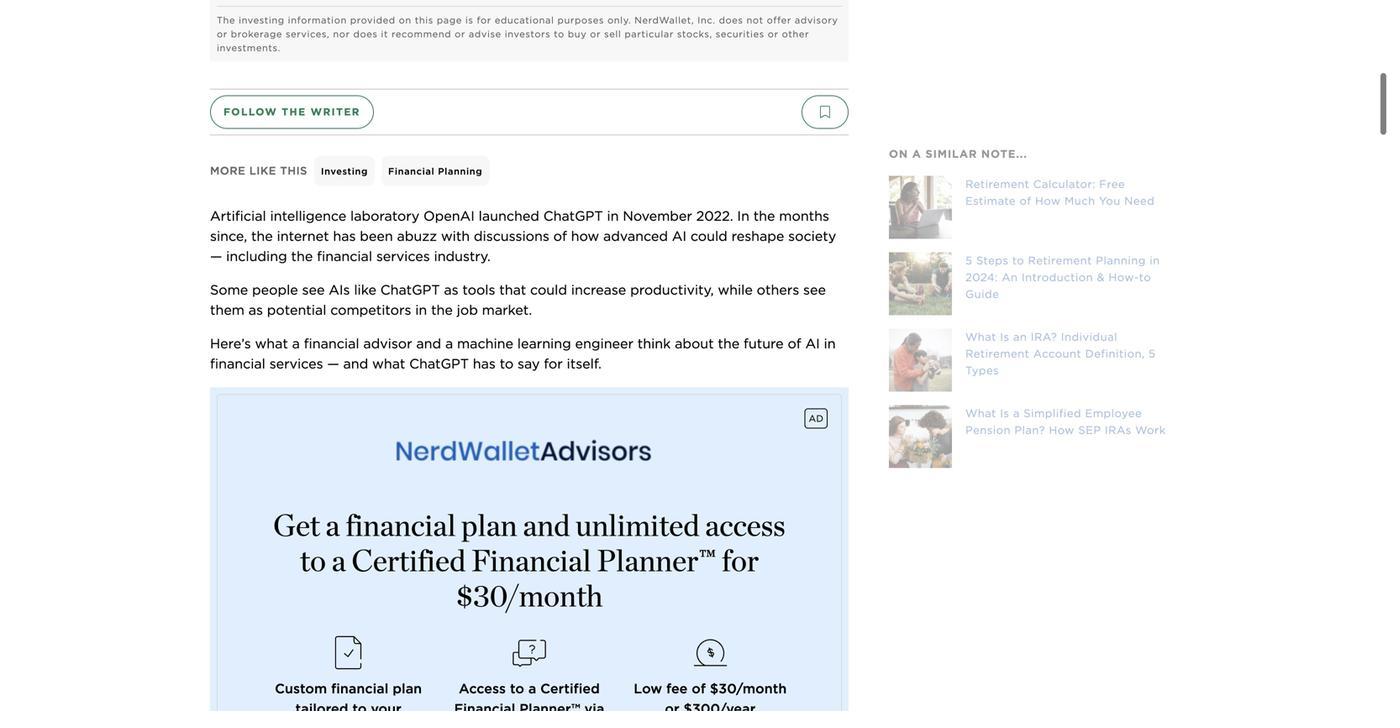 Task type: locate. For each thing, give the bounding box(es) containing it.
2 vertical spatial retirement
[[966, 347, 1030, 360]]

access to a certified financial planner™ vi
[[454, 681, 605, 712]]

does down provided
[[353, 28, 378, 39]]

ai inside here's what a financial advisor and a machine learning engineer think about the future of ai in financial services — and what chatgpt has to say for itself.
[[806, 336, 820, 352]]

since,
[[210, 228, 247, 244]]

plan inside get a financial plan and unlimited access to a certified financial planner™ for $30/month
[[462, 508, 517, 544]]

2 horizontal spatial for
[[722, 543, 759, 579]]

1 vertical spatial $30/month
[[710, 681, 787, 697]]

low
[[634, 681, 662, 697]]

0 vertical spatial —
[[210, 248, 222, 265]]

on a similar note...
[[889, 147, 1028, 160]]

a inside what is a simplified employee pension plan? how sep iras work
[[1013, 407, 1020, 420]]

1 vertical spatial could
[[530, 282, 567, 298]]

get a financial plan and unlimited access to a certified financial planner™ for $30/month
[[273, 508, 786, 614]]

0 vertical spatial what
[[966, 331, 997, 344]]

investing link
[[314, 156, 375, 186]]

more
[[210, 164, 246, 177]]

future
[[744, 336, 784, 352]]

in inside here's what a financial advisor and a machine learning engineer think about the future of ai in financial services — and what chatgpt has to say for itself.
[[824, 336, 836, 352]]

industry.
[[434, 248, 491, 265]]

retirement up introduction
[[1028, 254, 1092, 267]]

0 horizontal spatial planner™
[[520, 701, 581, 712]]

the
[[217, 15, 235, 26]]

1 horizontal spatial see
[[803, 282, 826, 298]]

in inside the "some people see ais like chatgpt as tools that could increase productivity, while others see them as potential competitors in the job market."
[[415, 302, 427, 318]]

1 horizontal spatial as
[[444, 282, 459, 298]]

0 horizontal spatial ai
[[672, 228, 687, 244]]

0 horizontal spatial for
[[477, 15, 492, 26]]

1 vertical spatial —
[[327, 356, 339, 372]]

has down machine
[[473, 356, 496, 372]]

financial inside financial planning link
[[388, 166, 435, 177]]

investments.
[[217, 42, 281, 53]]

individual
[[1061, 331, 1118, 344]]

1 what from the top
[[966, 331, 997, 344]]

for
[[477, 15, 492, 26], [544, 356, 563, 372], [722, 543, 759, 579]]

could right the that
[[530, 282, 567, 298]]

0 vertical spatial planner™
[[597, 543, 716, 579]]

does up securities
[[719, 15, 743, 26]]

0 vertical spatial what
[[255, 336, 288, 352]]

or down the offer
[[768, 28, 779, 39]]

has left been
[[333, 228, 356, 244]]

0 vertical spatial could
[[691, 228, 728, 244]]

0 vertical spatial certified
[[352, 543, 466, 579]]

for inside the investing information provided on this page is for educational purposes only. nerdwallet, inc. does not offer advisory or brokerage services, nor does it recommend or advise investors to buy or sell particular stocks, securities or other investments.
[[477, 15, 492, 26]]

retirement up types
[[966, 347, 1030, 360]]

1 vertical spatial and
[[343, 356, 368, 372]]

1 horizontal spatial services
[[376, 248, 430, 265]]

in
[[737, 208, 750, 224]]

0 vertical spatial services
[[376, 248, 430, 265]]

1 horizontal spatial plan
[[462, 508, 517, 544]]

0 vertical spatial 5
[[966, 254, 973, 267]]

1 horizontal spatial planning
[[1096, 254, 1146, 267]]

1 vertical spatial what
[[372, 356, 405, 372]]

to
[[554, 28, 565, 39], [1012, 254, 1025, 267], [1139, 271, 1151, 284], [500, 356, 514, 372], [300, 543, 326, 579], [510, 681, 524, 697], [353, 701, 367, 712]]

0 vertical spatial retirement
[[966, 178, 1030, 191]]

get
[[273, 508, 320, 544]]

or left sell
[[590, 28, 601, 39]]

investing
[[321, 166, 368, 177]]

the investing information provided on this page is for educational purposes only. nerdwallet, inc. does not offer advisory or brokerage services, nor does it recommend or advise investors to buy or sell particular stocks, securities or other investments.
[[217, 15, 838, 53]]

has inside artificial intelligence laboratory openai launched chatgpt in november 2022. in the months since, the internet has been abuzz with discussions of how advanced ai could reshape society — including the financial services industry.
[[333, 228, 356, 244]]

information
[[288, 15, 347, 26]]

ai
[[672, 228, 687, 244], [806, 336, 820, 352]]

society
[[788, 228, 836, 244]]

0 vertical spatial is
[[1000, 331, 1010, 344]]

in up advanced
[[607, 208, 619, 224]]

to inside get a financial plan and unlimited access to a certified financial planner™ for $30/month
[[300, 543, 326, 579]]

as down people
[[249, 302, 263, 318]]

1 vertical spatial what
[[966, 407, 997, 420]]

the down the internet at top
[[291, 248, 313, 265]]

1 vertical spatial is
[[1000, 407, 1010, 420]]

0 horizontal spatial see
[[302, 282, 325, 298]]

or down is
[[455, 28, 466, 39]]

1 horizontal spatial ai
[[806, 336, 820, 352]]

0 horizontal spatial what
[[255, 336, 288, 352]]

2 vertical spatial financial
[[454, 701, 516, 712]]

0 vertical spatial financial
[[388, 166, 435, 177]]

ai right "future"
[[806, 336, 820, 352]]

0 vertical spatial plan
[[462, 508, 517, 544]]

0 vertical spatial as
[[444, 282, 459, 298]]

2 see from the left
[[803, 282, 826, 298]]

particular
[[625, 28, 674, 39]]

0 horizontal spatial services
[[270, 356, 323, 372]]

of right fee
[[692, 681, 706, 697]]

planning up openai
[[438, 166, 483, 177]]

services inside artificial intelligence laboratory openai launched chatgpt in november 2022. in the months since, the internet has been abuzz with discussions of how advanced ai could reshape society — including the financial services industry.
[[376, 248, 430, 265]]

openai
[[424, 208, 475, 224]]

sep
[[1079, 424, 1101, 437]]

note...
[[982, 147, 1028, 160]]

ais
[[329, 282, 350, 298]]

1 vertical spatial certified
[[541, 681, 600, 697]]

certified inside get a financial plan and unlimited access to a certified financial planner™ for $30/month
[[352, 543, 466, 579]]

&
[[1097, 271, 1105, 284]]

in down need
[[1150, 254, 1160, 267]]

could inside artificial intelligence laboratory openai launched chatgpt in november 2022. in the months since, the internet has been abuzz with discussions of how advanced ai could reshape society — including the financial services industry.
[[691, 228, 728, 244]]

an
[[1013, 331, 1027, 344]]

has
[[333, 228, 356, 244], [473, 356, 496, 372]]

of inside the low fee of $30/month or $300/year
[[692, 681, 706, 697]]

what right here's
[[255, 336, 288, 352]]

plan
[[462, 508, 517, 544], [393, 681, 422, 697]]

retirement calculator: free estimate of how much you need
[[966, 178, 1155, 207]]

services down 'potential'
[[270, 356, 323, 372]]

learning
[[518, 336, 571, 352]]

how down "simplified"
[[1049, 424, 1075, 437]]

how-
[[1109, 271, 1139, 284]]

retirement up estimate
[[966, 178, 1030, 191]]

0 vertical spatial planning
[[438, 166, 483, 177]]

1 vertical spatial planner™
[[520, 701, 581, 712]]

of right "future"
[[788, 336, 802, 352]]

what
[[255, 336, 288, 352], [372, 356, 405, 372]]

chatgpt up competitors at the left of the page
[[380, 282, 440, 298]]

as up "job"
[[444, 282, 459, 298]]

1 horizontal spatial 5
[[1149, 347, 1156, 360]]

this
[[415, 15, 434, 26]]

a inside "access to a certified financial planner™ vi"
[[528, 681, 536, 697]]

1 vertical spatial chatgpt
[[380, 282, 440, 298]]

of inside the retirement calculator: free estimate of how much you need
[[1020, 194, 1032, 207]]

chatgpt for the
[[380, 282, 440, 298]]

chatgpt inside artificial intelligence laboratory openai launched chatgpt in november 2022. in the months since, the internet has been abuzz with discussions of how advanced ai could reshape society — including the financial services industry.
[[544, 208, 603, 224]]

brokerage
[[231, 28, 282, 39]]

1 horizontal spatial and
[[416, 336, 441, 352]]

2 vertical spatial chatgpt
[[409, 356, 469, 372]]

—
[[210, 248, 222, 265], [327, 356, 339, 372]]

of inside artificial intelligence laboratory openai launched chatgpt in november 2022. in the months since, the internet has been abuzz with discussions of how advanced ai could reshape society — including the financial services industry.
[[554, 228, 567, 244]]

1 horizontal spatial certified
[[541, 681, 600, 697]]

them
[[210, 302, 245, 318]]

abuzz
[[397, 228, 437, 244]]

1 vertical spatial financial
[[471, 543, 591, 579]]

what down the advisor
[[372, 356, 405, 372]]

investing
[[239, 15, 285, 26]]

1 vertical spatial retirement
[[1028, 254, 1092, 267]]

of right estimate
[[1020, 194, 1032, 207]]

article save button image
[[802, 95, 849, 129]]

what up types
[[966, 331, 997, 344]]

types
[[966, 364, 999, 377]]

ai down november
[[672, 228, 687, 244]]

november
[[623, 208, 692, 224]]

and
[[416, 336, 441, 352], [343, 356, 368, 372], [523, 508, 570, 544]]

what is a simplified employee pension plan? how sep iras work link
[[889, 405, 1178, 468]]

the inside the "some people see ais like chatgpt as tools that could increase productivity, while others see them as potential competitors in the job market."
[[431, 302, 453, 318]]

0 horizontal spatial 5
[[966, 254, 973, 267]]

0 horizontal spatial planning
[[438, 166, 483, 177]]

is inside what is an ira? individual retirement account definition, 5 types
[[1000, 331, 1010, 344]]

0 horizontal spatial certified
[[352, 543, 466, 579]]

in left "job"
[[415, 302, 427, 318]]

what inside what is a simplified employee pension plan? how sep iras work
[[966, 407, 997, 420]]

productivity,
[[630, 282, 714, 298]]

1 vertical spatial how
[[1049, 424, 1075, 437]]

1 horizontal spatial $30/month
[[710, 681, 787, 697]]

planning
[[438, 166, 483, 177], [1096, 254, 1146, 267]]

or down fee
[[665, 701, 680, 712]]

for inside here's what a financial advisor and a machine learning engineer think about the future of ai in financial services — and what chatgpt has to say for itself.
[[544, 356, 563, 372]]

retirement inside what is an ira? individual retirement account definition, 5 types
[[966, 347, 1030, 360]]

0 horizontal spatial $30/month
[[456, 578, 603, 614]]

could inside the "some people see ais like chatgpt as tools that could increase productivity, while others see them as potential competitors in the job market."
[[530, 282, 567, 298]]

2 vertical spatial for
[[722, 543, 759, 579]]

0 horizontal spatial does
[[353, 28, 378, 39]]

— down since,
[[210, 248, 222, 265]]

as
[[444, 282, 459, 298], [249, 302, 263, 318]]

0 vertical spatial for
[[477, 15, 492, 26]]

that
[[499, 282, 526, 298]]

custom
[[275, 681, 327, 697]]

0 horizontal spatial —
[[210, 248, 222, 265]]

what up pension
[[966, 407, 997, 420]]

to inside the investing information provided on this page is for educational purposes only. nerdwallet, inc. does not offer advisory or brokerage services, nor does it recommend or advise investors to buy or sell particular stocks, securities or other investments.
[[554, 28, 565, 39]]

nerdwallet,
[[635, 15, 694, 26]]

custom financial plan tailored to you
[[275, 681, 422, 712]]

retirement
[[966, 178, 1030, 191], [1028, 254, 1092, 267], [966, 347, 1030, 360]]

1 vertical spatial has
[[473, 356, 496, 372]]

financial inside "access to a certified financial planner™ vi"
[[454, 701, 516, 712]]

2 is from the top
[[1000, 407, 1010, 420]]

some people see ais like chatgpt as tools that could increase productivity, while others see them as potential competitors in the job market.
[[210, 282, 830, 318]]

0 vertical spatial and
[[416, 336, 441, 352]]

1 horizontal spatial has
[[473, 356, 496, 372]]

or
[[217, 28, 228, 39], [455, 28, 466, 39], [590, 28, 601, 39], [768, 28, 779, 39], [665, 701, 680, 712]]

2 what from the top
[[966, 407, 997, 420]]

is inside what is a simplified employee pension plan? how sep iras work
[[1000, 407, 1010, 420]]

0 vertical spatial how
[[1035, 194, 1061, 207]]

could down 2022. at the right top
[[691, 228, 728, 244]]

in inside 5 steps to retirement planning in 2024: an introduction & how-to guide
[[1150, 254, 1160, 267]]

see right others
[[803, 282, 826, 298]]

to inside 'custom financial plan tailored to you'
[[353, 701, 367, 712]]

1 vertical spatial for
[[544, 356, 563, 372]]

see left ais
[[302, 282, 325, 298]]

the inside here's what a financial advisor and a machine learning engineer think about the future of ai in financial services — and what chatgpt has to say for itself.
[[718, 336, 740, 352]]

is for an
[[1000, 331, 1010, 344]]

0 horizontal spatial and
[[343, 356, 368, 372]]

here's
[[210, 336, 251, 352]]

1 is from the top
[[1000, 331, 1010, 344]]

competitors
[[330, 302, 411, 318]]

in right "future"
[[824, 336, 836, 352]]

1 vertical spatial planning
[[1096, 254, 1146, 267]]

certified inside "access to a certified financial planner™ vi"
[[541, 681, 600, 697]]

other
[[782, 28, 809, 39]]

recommend
[[392, 28, 451, 39]]

— inside artificial intelligence laboratory openai launched chatgpt in november 2022. in the months since, the internet has been abuzz with discussions of how advanced ai could reshape society — including the financial services industry.
[[210, 248, 222, 265]]

1 horizontal spatial could
[[691, 228, 728, 244]]

pension
[[966, 424, 1011, 437]]

is up pension
[[1000, 407, 1010, 420]]

advisor
[[363, 336, 412, 352]]

0 vertical spatial ai
[[672, 228, 687, 244]]

in
[[607, 208, 619, 224], [1150, 254, 1160, 267], [415, 302, 427, 318], [824, 336, 836, 352]]

what inside what is an ira? individual retirement account definition, 5 types
[[966, 331, 997, 344]]

2 vertical spatial and
[[523, 508, 570, 544]]

to inside here's what a financial advisor and a machine learning engineer think about the future of ai in financial services — and what chatgpt has to say for itself.
[[500, 356, 514, 372]]

0 vertical spatial has
[[333, 228, 356, 244]]

for inside get a financial plan and unlimited access to a certified financial planner™ for $30/month
[[722, 543, 759, 579]]

1 horizontal spatial planner™
[[597, 543, 716, 579]]

how
[[1035, 194, 1061, 207], [1049, 424, 1075, 437]]

chatgpt inside the "some people see ais like chatgpt as tools that could increase productivity, while others see them as potential competitors in the job market."
[[380, 282, 440, 298]]

2022.
[[696, 208, 733, 224]]

1 vertical spatial as
[[249, 302, 263, 318]]

0 horizontal spatial has
[[333, 228, 356, 244]]

5 up 2024:
[[966, 254, 973, 267]]

1 vertical spatial 5
[[1149, 347, 1156, 360]]

0 vertical spatial chatgpt
[[544, 208, 603, 224]]

1 horizontal spatial for
[[544, 356, 563, 372]]

nor
[[333, 28, 350, 39]]

$30/month inside get a financial plan and unlimited access to a certified financial planner™ for $30/month
[[456, 578, 603, 614]]

could
[[691, 228, 728, 244], [530, 282, 567, 298]]

financial planning
[[388, 166, 483, 177]]

planner™ inside get a financial plan and unlimited access to a certified financial planner™ for $30/month
[[597, 543, 716, 579]]

planning up how-
[[1096, 254, 1146, 267]]

planner™ inside "access to a certified financial planner™ vi"
[[520, 701, 581, 712]]

0 vertical spatial does
[[719, 15, 743, 26]]

or inside the low fee of $30/month or $300/year
[[665, 701, 680, 712]]

1 horizontal spatial —
[[327, 356, 339, 372]]

what
[[966, 331, 997, 344], [966, 407, 997, 420]]

of left "how"
[[554, 228, 567, 244]]

1 vertical spatial plan
[[393, 681, 422, 697]]

how inside what is a simplified employee pension plan? how sep iras work
[[1049, 424, 1075, 437]]

1 vertical spatial ai
[[806, 336, 820, 352]]

5 right definition,
[[1149, 347, 1156, 360]]

iras
[[1105, 424, 1132, 437]]

0 horizontal spatial plan
[[393, 681, 422, 697]]

chatgpt up "how"
[[544, 208, 603, 224]]

securities
[[716, 28, 765, 39]]

0 horizontal spatial could
[[530, 282, 567, 298]]

chatgpt down machine
[[409, 356, 469, 372]]

internet
[[277, 228, 329, 244]]

services down abuzz
[[376, 248, 430, 265]]

including
[[226, 248, 287, 265]]

0 vertical spatial $30/month
[[456, 578, 603, 614]]

2 horizontal spatial and
[[523, 508, 570, 544]]

the right about
[[718, 336, 740, 352]]

how down calculator:
[[1035, 194, 1061, 207]]

— down competitors at the left of the page
[[327, 356, 339, 372]]

it
[[381, 28, 388, 39]]

1 vertical spatial services
[[270, 356, 323, 372]]

certified
[[352, 543, 466, 579], [541, 681, 600, 697]]

a
[[912, 147, 922, 160], [292, 336, 300, 352], [445, 336, 453, 352], [1013, 407, 1020, 420], [326, 508, 340, 544], [332, 543, 346, 579], [528, 681, 536, 697]]

is left "an"
[[1000, 331, 1010, 344]]

the left "job"
[[431, 302, 453, 318]]

free
[[1100, 178, 1125, 191]]

the
[[754, 208, 775, 224], [251, 228, 273, 244], [291, 248, 313, 265], [431, 302, 453, 318], [718, 336, 740, 352]]

the right in
[[754, 208, 775, 224]]



Task type: vqa. For each thing, say whether or not it's contained in the screenshot.
The Software,
no



Task type: describe. For each thing, give the bounding box(es) containing it.
1 horizontal spatial what
[[372, 356, 405, 372]]

think
[[638, 336, 671, 352]]

5 inside 5 steps to retirement planning in 2024: an introduction & how-to guide
[[966, 254, 973, 267]]

$300/year
[[684, 701, 756, 712]]

retirement inside 5 steps to retirement planning in 2024: an introduction & how-to guide
[[1028, 254, 1092, 267]]

definition,
[[1085, 347, 1145, 360]]

artificial intelligence laboratory openai launched chatgpt in november 2022. in the months since, the internet has been abuzz with discussions of how advanced ai could reshape society — including the financial services industry.
[[210, 208, 840, 265]]

retirement calculator: free estimate of how much you need link
[[889, 176, 1178, 239]]

inc.
[[698, 15, 716, 26]]

educational
[[495, 15, 554, 26]]

financial inside artificial intelligence laboratory openai launched chatgpt in november 2022. in the months since, the internet has been abuzz with discussions of how advanced ai could reshape society — including the financial services industry.
[[317, 248, 372, 265]]

on
[[399, 15, 412, 26]]

is
[[465, 15, 474, 26]]

fee
[[666, 681, 688, 697]]

like
[[249, 164, 276, 177]]

the up including
[[251, 228, 273, 244]]

about
[[675, 336, 714, 352]]

job
[[457, 302, 478, 318]]

sell
[[604, 28, 621, 39]]

chatgpt inside here's what a financial advisor and a machine learning engineer think about the future of ai in financial services — and what chatgpt has to say for itself.
[[409, 356, 469, 372]]

intelligence
[[270, 208, 346, 224]]

$30/month inside the low fee of $30/month or $300/year
[[710, 681, 787, 697]]

artificial
[[210, 208, 266, 224]]

or down 'the'
[[217, 28, 228, 39]]

need
[[1125, 194, 1155, 207]]

some
[[210, 282, 248, 298]]

2024:
[[966, 271, 998, 284]]

not
[[747, 15, 764, 26]]

people
[[252, 282, 298, 298]]

calculator:
[[1034, 178, 1096, 191]]

how
[[571, 228, 599, 244]]

and inside get a financial plan and unlimited access to a certified financial planner™ for $30/month
[[523, 508, 570, 544]]

discussions
[[474, 228, 549, 244]]

is for a
[[1000, 407, 1010, 420]]

purposes
[[558, 15, 604, 26]]

increase
[[571, 282, 626, 298]]

1 see from the left
[[302, 282, 325, 298]]

plan?
[[1015, 424, 1046, 437]]

months
[[779, 208, 829, 224]]

what for what is a simplified employee pension plan? how sep iras work
[[966, 407, 997, 420]]

only.
[[608, 15, 631, 26]]

advise
[[469, 28, 502, 39]]

of inside here's what a financial advisor and a machine learning engineer think about the future of ai in financial services — and what chatgpt has to say for itself.
[[788, 336, 802, 352]]

tools
[[463, 282, 495, 298]]

financial inside get a financial plan and unlimited access to a certified financial planner™ for $30/month
[[471, 543, 591, 579]]

— inside here's what a financial advisor and a machine learning engineer think about the future of ai in financial services — and what chatgpt has to say for itself.
[[327, 356, 339, 372]]

to inside "access to a certified financial planner™ vi"
[[510, 681, 524, 697]]

in inside artificial intelligence laboratory openai launched chatgpt in november 2022. in the months since, the internet has been abuzz with discussions of how advanced ai could reshape society — including the financial services industry.
[[607, 208, 619, 224]]

what for what is an ira? individual retirement account definition, 5 types
[[966, 331, 997, 344]]

provided
[[350, 15, 396, 26]]

financial inside 'custom financial plan tailored to you'
[[331, 681, 389, 697]]

advanced
[[603, 228, 668, 244]]

laboratory
[[350, 208, 420, 224]]

an
[[1002, 271, 1018, 284]]

say
[[518, 356, 540, 372]]

steps
[[976, 254, 1009, 267]]

planning inside 5 steps to retirement planning in 2024: an introduction & how-to guide
[[1096, 254, 1146, 267]]

1 horizontal spatial does
[[719, 15, 743, 26]]

plan inside 'custom financial plan tailored to you'
[[393, 681, 422, 697]]

market.
[[482, 302, 532, 318]]

been
[[360, 228, 393, 244]]

introduction
[[1022, 271, 1094, 284]]

like
[[354, 282, 376, 298]]

work
[[1136, 424, 1166, 437]]

has inside here's what a financial advisor and a machine learning engineer think about the future of ai in financial services — and what chatgpt has to say for itself.
[[473, 356, 496, 372]]

services,
[[286, 28, 330, 39]]

services inside here's what a financial advisor and a machine learning engineer think about the future of ai in financial services — and what chatgpt has to say for itself.
[[270, 356, 323, 372]]

with
[[441, 228, 470, 244]]

itself.
[[567, 356, 602, 372]]

what is an ira? individual retirement account definition, 5 types
[[966, 331, 1156, 377]]

chatgpt for of
[[544, 208, 603, 224]]

launched
[[479, 208, 539, 224]]

this
[[280, 164, 308, 177]]

buy
[[568, 28, 587, 39]]

reshape
[[732, 228, 784, 244]]

1 vertical spatial does
[[353, 28, 378, 39]]

retirement inside the retirement calculator: free estimate of how much you need
[[966, 178, 1030, 191]]

much
[[1065, 194, 1096, 207]]

how inside the retirement calculator: free estimate of how much you need
[[1035, 194, 1061, 207]]

advisory
[[795, 15, 838, 26]]

others
[[757, 282, 799, 298]]

while
[[718, 282, 753, 298]]

investors
[[505, 28, 551, 39]]

you
[[1099, 194, 1121, 207]]

account
[[1034, 347, 1082, 360]]

financial inside get a financial plan and unlimited access to a certified financial planner™ for $30/month
[[346, 508, 456, 544]]

similar
[[926, 147, 978, 160]]

ai inside artificial intelligence laboratory openai launched chatgpt in november 2022. in the months since, the internet has been abuzz with discussions of how advanced ai could reshape society — including the financial services industry.
[[672, 228, 687, 244]]

0 horizontal spatial as
[[249, 302, 263, 318]]

engineer
[[575, 336, 634, 352]]

employee
[[1085, 407, 1142, 420]]

access
[[459, 681, 506, 697]]

estimate
[[966, 194, 1016, 207]]

guide
[[966, 288, 1000, 301]]

5 inside what is an ira? individual retirement account definition, 5 types
[[1149, 347, 1156, 360]]

more like this
[[210, 164, 308, 177]]



